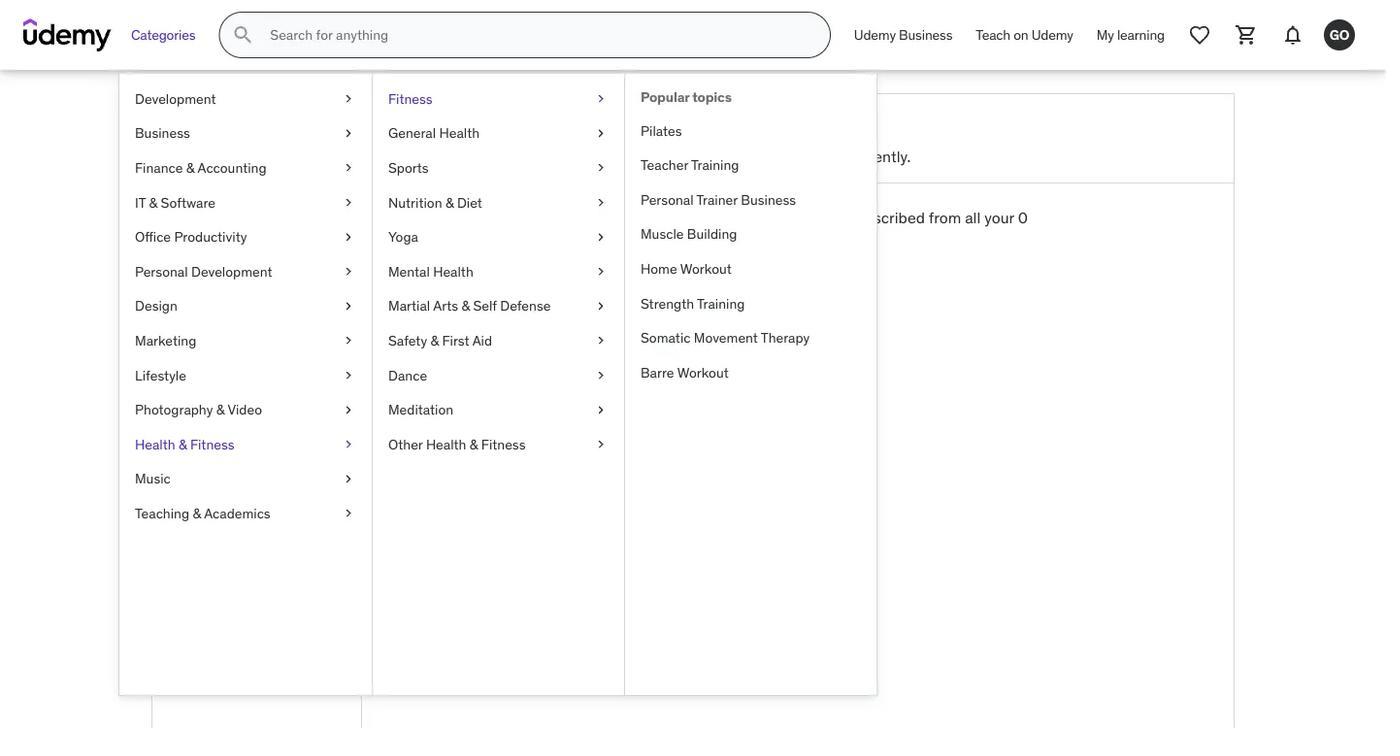Task type: locate. For each thing, give the bounding box(es) containing it.
access
[[657, 229, 705, 249]]

general health link
[[373, 116, 624, 151]]

personal up design
[[135, 263, 188, 280]]

xsmall image inside office productivity link
[[341, 228, 356, 247]]

xsmall image inside design link
[[341, 297, 356, 316]]

health for general health
[[439, 124, 480, 142]]

& up clients
[[193, 504, 201, 522]]

1 horizontal spatial business
[[741, 191, 796, 208]]

payment methods link
[[152, 431, 361, 461]]

& left diet at left top
[[446, 193, 454, 211]]

0 vertical spatial personal
[[641, 191, 694, 208]]

account up "permanently."
[[785, 109, 876, 138]]

xsmall image for fitness
[[593, 89, 609, 108]]

account
[[785, 109, 876, 138], [168, 377, 225, 396]]

xsmall image for music
[[341, 469, 356, 488]]

shopping cart with 0 items image
[[1235, 23, 1258, 47]]

personal inside the fitness element
[[641, 191, 694, 208]]

you right if
[[590, 207, 615, 227]]

business down the teacher training link
[[741, 191, 796, 208]]

subscriptions link
[[152, 402, 361, 431]]

account
[[761, 146, 817, 166], [562, 279, 621, 299]]

development down categories dropdown button
[[135, 90, 216, 107]]

training
[[691, 156, 739, 174], [697, 294, 745, 312]]

training up trainer at the top right of page
[[691, 156, 739, 174]]

development
[[135, 90, 216, 107], [191, 263, 272, 280]]

1 vertical spatial training
[[697, 294, 745, 312]]

xsmall image inside it & software link
[[341, 193, 356, 212]]

1 vertical spatial workout
[[677, 364, 729, 381]]

health right general
[[439, 124, 480, 142]]

will right the and
[[598, 229, 621, 249]]

0 horizontal spatial personal
[[135, 263, 188, 280]]

arts
[[433, 297, 458, 315]]

xsmall image for general health
[[593, 124, 609, 143]]

xsmall image inside health & fitness link
[[341, 435, 356, 454]]

xsmall image left other
[[341, 435, 356, 454]]

fitness element
[[624, 74, 877, 695]]

1 horizontal spatial account
[[761, 146, 817, 166]]

udemy
[[854, 26, 896, 43], [1032, 26, 1074, 43]]

mental health
[[388, 263, 474, 280]]

xsmall image inside music link
[[341, 469, 356, 488]]

development inside 'link'
[[191, 263, 272, 280]]

xsmall image inside "business" link
[[341, 124, 356, 143]]

photo
[[168, 347, 209, 367]]

xsmall image left yoga on the left top of the page
[[341, 228, 356, 247]]

& left self
[[462, 297, 470, 315]]

& for first
[[431, 332, 439, 349]]

my learning
[[1097, 26, 1165, 43]]

xsmall image for marketing
[[341, 331, 356, 350]]

martial arts & self defense link
[[373, 289, 624, 323]]

xsmall image inside meditation "link"
[[593, 400, 609, 419]]

muscle building link
[[625, 217, 877, 252]]

xsmall image
[[341, 89, 356, 108], [593, 89, 609, 108], [593, 124, 609, 143], [593, 158, 609, 177], [593, 193, 609, 212], [593, 228, 609, 247], [593, 262, 609, 281], [341, 297, 356, 316], [341, 331, 356, 350], [593, 331, 609, 350], [341, 366, 356, 385], [593, 366, 609, 385], [593, 400, 609, 419], [593, 435, 609, 454], [341, 504, 356, 523]]

public
[[205, 288, 247, 308]]

marketing link
[[119, 323, 372, 358]]

will left the be
[[784, 207, 806, 227]]

training up 'somatic movement therapy'
[[697, 294, 745, 312]]

photography & video link
[[119, 393, 372, 427]]

xsmall image
[[341, 124, 356, 143], [341, 158, 356, 177], [341, 193, 356, 212], [341, 228, 356, 247], [341, 262, 356, 281], [593, 297, 609, 316], [341, 400, 356, 419], [341, 435, 356, 454], [341, 469, 356, 488]]

sports link
[[373, 151, 624, 185]]

workout down building
[[680, 260, 732, 277]]

other
[[388, 435, 423, 453]]

account up personal trainer business link
[[761, 146, 817, 166]]

& right it
[[149, 193, 157, 211]]

software
[[161, 193, 216, 211]]

xsmall image left general
[[341, 124, 356, 143]]

& for video
[[216, 401, 225, 418]]

marketing
[[135, 332, 196, 349]]

0 horizontal spatial business
[[135, 124, 190, 142]]

unsubscribed
[[831, 207, 925, 227]]

notifications
[[168, 495, 256, 515]]

&
[[186, 159, 195, 176], [149, 193, 157, 211], [446, 193, 454, 211], [462, 297, 470, 315], [431, 332, 439, 349], [216, 401, 225, 418], [179, 435, 187, 453], [470, 435, 478, 453], [193, 504, 201, 522]]

close account close your account permanently.
[[685, 109, 911, 166]]

2 vertical spatial close
[[518, 279, 559, 299]]

xsmall image inside teaching & academics link
[[341, 504, 356, 523]]

teacher training link
[[625, 148, 877, 183]]

barre workout
[[641, 364, 729, 381]]

design
[[135, 297, 177, 315]]

close inside "button"
[[518, 279, 559, 299]]

& up the privacy
[[179, 435, 187, 453]]

xsmall image up 'notifications' link
[[341, 469, 356, 488]]

xsmall image inside yoga link
[[593, 228, 609, 247]]

xsmall image for sports
[[593, 158, 609, 177]]

lifestyle
[[135, 366, 186, 384]]

xsmall image inside nutrition & diet link
[[593, 193, 609, 212]]

training for teacher training
[[691, 156, 739, 174]]

xsmall image for mental health
[[593, 262, 609, 281]]

0 vertical spatial business
[[899, 26, 953, 43]]

payment
[[168, 436, 229, 456]]

0 horizontal spatial you
[[590, 207, 615, 227]]

account security link
[[152, 372, 361, 402]]

and
[[569, 229, 595, 249]]

1 horizontal spatial udemy
[[1032, 26, 1074, 43]]

xsmall image for other health & fitness
[[593, 435, 609, 454]]

xsmall image inside finance & accounting link
[[341, 158, 356, 177]]

xsmall image left the 'nutrition'
[[341, 193, 356, 212]]

personal inside 'link'
[[135, 263, 188, 280]]

academics
[[204, 504, 271, 522]]

1 horizontal spatial you
[[755, 207, 780, 227]]

subscriptions
[[168, 406, 263, 426]]

0 horizontal spatial your
[[659, 207, 688, 227]]

xsmall image left sports
[[341, 158, 356, 177]]

photography
[[135, 401, 213, 418]]

barre
[[641, 364, 674, 381]]

movement
[[694, 329, 758, 346]]

xsmall image inside marketing link
[[341, 331, 356, 350]]

1 horizontal spatial will
[[784, 207, 806, 227]]

health up music
[[135, 435, 175, 453]]

0 horizontal spatial account
[[168, 377, 225, 396]]

you
[[590, 207, 615, 227], [755, 207, 780, 227]]

1 vertical spatial development
[[191, 263, 272, 280]]

2 horizontal spatial fitness
[[481, 435, 526, 453]]

1 vertical spatial go
[[234, 148, 280, 187]]

strength training link
[[625, 286, 877, 321]]

your
[[728, 146, 758, 166], [659, 207, 688, 227], [985, 207, 1014, 227]]

xsmall image inside dance "link"
[[593, 366, 609, 385]]

2 vertical spatial business
[[741, 191, 796, 208]]

xsmall image inside photography & video link
[[341, 400, 356, 419]]

nutrition
[[388, 193, 442, 211]]

music
[[135, 470, 171, 487]]

safety
[[388, 332, 427, 349]]

1 vertical spatial account
[[562, 279, 621, 299]]

fitness
[[388, 90, 433, 107], [190, 435, 235, 453], [481, 435, 526, 453]]

productivity
[[174, 228, 247, 246]]

xsmall image inside the martial arts & self defense link
[[593, 297, 609, 316]]

development down gary
[[191, 263, 272, 280]]

& down meditation "link"
[[470, 435, 478, 453]]

health & fitness
[[135, 435, 235, 453]]

xsmall image inside safety & first aid link
[[593, 331, 609, 350]]

fitness down subscriptions
[[190, 435, 235, 453]]

account inside close account close your account permanently.
[[761, 146, 817, 166]]

1 horizontal spatial go
[[1330, 26, 1350, 43]]

building
[[687, 225, 737, 243]]

0 vertical spatial will
[[784, 207, 806, 227]]

close
[[720, 109, 781, 138], [685, 146, 724, 166], [518, 279, 559, 299]]

personal
[[641, 191, 694, 208], [135, 263, 188, 280]]

your up personal trainer business link
[[728, 146, 758, 166]]

topics
[[692, 88, 732, 106]]

account inside "button"
[[562, 279, 621, 299]]

1 horizontal spatial account
[[785, 109, 876, 138]]

1 horizontal spatial your
[[728, 146, 758, 166]]

0 vertical spatial workout
[[680, 260, 732, 277]]

fitness up general
[[388, 90, 433, 107]]

wishlist image
[[1188, 23, 1212, 47]]

close account button
[[507, 266, 632, 313]]

account inside the view public profile profile photo account security subscriptions payment methods privacy notifications api clients
[[168, 377, 225, 396]]

account down the and
[[562, 279, 621, 299]]

xsmall image inside other health & fitness link
[[593, 435, 609, 454]]

privacy link
[[152, 461, 361, 490]]

profile
[[168, 318, 213, 337]]

gary orlando
[[209, 241, 304, 261]]

account,
[[692, 207, 752, 227]]

xsmall image left mental
[[341, 262, 356, 281]]

teacher training
[[641, 156, 739, 174]]

video
[[228, 401, 262, 418]]

permanently.
[[821, 146, 911, 166]]

xsmall image inside mental health link
[[593, 262, 609, 281]]

xsmall image inside development link
[[341, 89, 356, 108]]

business up finance
[[135, 124, 190, 142]]

0 vertical spatial account
[[761, 146, 817, 166]]

yoga link
[[373, 220, 624, 254]]

1 horizontal spatial personal
[[641, 191, 694, 208]]

0 vertical spatial account
[[785, 109, 876, 138]]

personal for personal trainer business
[[641, 191, 694, 208]]

2 horizontal spatial your
[[985, 207, 1014, 227]]

health up the arts
[[433, 263, 474, 280]]

development link
[[119, 82, 372, 116]]

martial arts & self defense
[[388, 297, 551, 315]]

fitness down meditation "link"
[[481, 435, 526, 453]]

xsmall image for health & fitness
[[341, 435, 356, 454]]

your left 0
[[985, 207, 1014, 227]]

submit search image
[[231, 23, 255, 47]]

sports
[[388, 159, 429, 176]]

workout down 'somatic movement therapy'
[[677, 364, 729, 381]]

0
[[1018, 207, 1028, 227]]

meditation link
[[373, 393, 624, 427]]

workout
[[680, 260, 732, 277], [677, 364, 729, 381]]

view
[[168, 288, 201, 308]]

somatic movement therapy link
[[625, 321, 877, 355]]

accounting
[[198, 159, 267, 176]]

general
[[388, 124, 436, 142]]

1 vertical spatial close
[[685, 146, 724, 166]]

xsmall image inside personal development 'link'
[[341, 262, 356, 281]]

0 horizontal spatial account
[[562, 279, 621, 299]]

1 vertical spatial business
[[135, 124, 190, 142]]

1 you from the left
[[590, 207, 615, 227]]

xsmall image for yoga
[[593, 228, 609, 247]]

personal development
[[135, 263, 272, 280]]

business left teach
[[899, 26, 953, 43]]

account up photography & video
[[168, 377, 225, 396]]

& left video
[[216, 401, 225, 418]]

your inside close account close your account permanently.
[[728, 146, 758, 166]]

you up forever.
[[755, 207, 780, 227]]

1 vertical spatial personal
[[135, 263, 188, 280]]

xsmall image inside sports link
[[593, 158, 609, 177]]

your up "access"
[[659, 207, 688, 227]]

your for you
[[659, 207, 688, 227]]

0 horizontal spatial fitness
[[190, 435, 235, 453]]

xsmall image for design
[[341, 297, 356, 316]]

xsmall image left meditation
[[341, 400, 356, 419]]

& right finance
[[186, 159, 195, 176]]

health right other
[[426, 435, 466, 453]]

aid
[[472, 332, 492, 349]]

0 horizontal spatial will
[[598, 229, 621, 249]]

xsmall image left 'strength'
[[593, 297, 609, 316]]

xsmall image for business
[[341, 124, 356, 143]]

notifications image
[[1282, 23, 1305, 47]]

personal down 'teacher'
[[641, 191, 694, 208]]

muscle
[[641, 225, 684, 243]]

other health & fitness link
[[373, 427, 624, 462]]

profile
[[251, 288, 294, 308]]

2 horizontal spatial business
[[899, 26, 953, 43]]

1 vertical spatial account
[[168, 377, 225, 396]]

xsmall image inside lifestyle link
[[341, 366, 356, 385]]

clients
[[196, 524, 242, 544]]

0 horizontal spatial udemy
[[854, 26, 896, 43]]

go
[[1330, 26, 1350, 43], [234, 148, 280, 187]]

xsmall image inside fitness link
[[593, 89, 609, 108]]

0 vertical spatial training
[[691, 156, 739, 174]]

& left the first
[[431, 332, 439, 349]]

popular
[[641, 88, 690, 106]]

0 vertical spatial close
[[720, 109, 781, 138]]

xsmall image inside general health link
[[593, 124, 609, 143]]



Task type: describe. For each thing, give the bounding box(es) containing it.
xsmall image for development
[[341, 89, 356, 108]]

xsmall image for martial arts & self defense
[[593, 297, 609, 316]]

go link
[[1316, 12, 1363, 58]]

mental health link
[[373, 254, 624, 289]]

dance
[[388, 366, 427, 384]]

business link
[[119, 116, 372, 151]]

xsmall image for lifestyle
[[341, 366, 356, 385]]

xsmall image for it & software
[[341, 193, 356, 212]]

finance & accounting link
[[119, 151, 372, 185]]

udemy image
[[23, 18, 112, 51]]

workout for barre workout
[[677, 364, 729, 381]]

health for mental health
[[433, 263, 474, 280]]

defense
[[500, 297, 551, 315]]

personal development link
[[119, 254, 372, 289]]

xsmall image for dance
[[593, 366, 609, 385]]

lifestyle link
[[119, 358, 372, 393]]

categories
[[131, 26, 195, 43]]

safety & first aid link
[[373, 323, 624, 358]]

xsmall image for nutrition & diet
[[593, 193, 609, 212]]

therapy
[[761, 329, 810, 346]]

& for fitness
[[179, 435, 187, 453]]

my
[[1097, 26, 1114, 43]]

diet
[[457, 193, 482, 211]]

view public profile profile photo account security subscriptions payment methods privacy notifications api clients
[[168, 288, 294, 544]]

teaching
[[135, 504, 189, 522]]

fitness link
[[373, 82, 624, 116]]

teaching & academics
[[135, 504, 271, 522]]

close for account
[[518, 279, 559, 299]]

general health
[[388, 124, 480, 142]]

mental
[[388, 263, 430, 280]]

xsmall image for meditation
[[593, 400, 609, 419]]

close
[[618, 207, 655, 227]]

udemy business
[[854, 26, 953, 43]]

0 vertical spatial go
[[1330, 26, 1350, 43]]

& for accounting
[[186, 159, 195, 176]]

other health & fitness
[[388, 435, 526, 453]]

self
[[473, 297, 497, 315]]

personal trainer business
[[641, 191, 796, 208]]

be
[[810, 207, 828, 227]]

2 udemy from the left
[[1032, 26, 1074, 43]]

account inside close account close your account permanently.
[[785, 109, 876, 138]]

0 vertical spatial development
[[135, 90, 216, 107]]

design link
[[119, 289, 372, 323]]

teach on udemy
[[976, 26, 1074, 43]]

personal trainer business link
[[625, 183, 877, 217]]

your for account
[[728, 146, 758, 166]]

from
[[929, 207, 961, 227]]

finance & accounting
[[135, 159, 267, 176]]

profile link
[[152, 313, 361, 343]]

notifications link
[[152, 490, 361, 520]]

xsmall image for office productivity
[[341, 228, 356, 247]]

office productivity
[[135, 228, 247, 246]]

finance
[[135, 159, 183, 176]]

api clients link
[[152, 520, 361, 549]]

xsmall image for photography & video
[[341, 400, 356, 419]]

gary
[[209, 241, 243, 261]]

2 you from the left
[[755, 207, 780, 227]]

api
[[168, 524, 192, 544]]

1 vertical spatial will
[[598, 229, 621, 249]]

photo link
[[152, 343, 361, 372]]

strength
[[641, 294, 694, 312]]

personal for personal development
[[135, 263, 188, 280]]

xsmall image for finance & accounting
[[341, 158, 356, 177]]

if
[[577, 207, 586, 227]]

all
[[965, 207, 981, 227]]

& for academics
[[193, 504, 201, 522]]

udemy business link
[[843, 12, 964, 58]]

health for other health & fitness
[[426, 435, 466, 453]]

dance link
[[373, 358, 624, 393]]

workout for home workout
[[680, 260, 732, 277]]

it
[[135, 193, 146, 211]]

& for diet
[[446, 193, 454, 211]]

home workout
[[641, 260, 732, 277]]

1 udemy from the left
[[854, 26, 896, 43]]

it & software link
[[119, 185, 372, 220]]

xsmall image for teaching & academics
[[341, 504, 356, 523]]

safety & first aid
[[388, 332, 492, 349]]

business inside the fitness element
[[741, 191, 796, 208]]

Search for anything text field
[[266, 18, 807, 51]]

view public profile link
[[152, 284, 361, 313]]

orlando
[[246, 241, 304, 261]]

close for account
[[720, 109, 781, 138]]

training for strength training
[[697, 294, 745, 312]]

yoga
[[388, 228, 418, 246]]

close account
[[518, 279, 621, 299]]

learning
[[1117, 26, 1165, 43]]

home
[[641, 260, 677, 277]]

1 horizontal spatial fitness
[[388, 90, 433, 107]]

teach on udemy link
[[964, 12, 1085, 58]]

courses,
[[507, 229, 565, 249]]

& for software
[[149, 193, 157, 211]]

office productivity link
[[119, 220, 372, 254]]

0 horizontal spatial go
[[234, 148, 280, 187]]

first
[[442, 332, 469, 349]]

muscle building
[[641, 225, 737, 243]]

pilates link
[[625, 113, 877, 148]]

lose
[[625, 229, 653, 249]]

if you close your account, you will be unsubscribed from all your 0 courses, and will lose access forever.
[[507, 207, 1028, 249]]

nutrition & diet
[[388, 193, 482, 211]]

xsmall image for safety & first aid
[[593, 331, 609, 350]]

xsmall image for personal development
[[341, 262, 356, 281]]



Task type: vqa. For each thing, say whether or not it's contained in the screenshot.
photography & video link at the left of the page
yes



